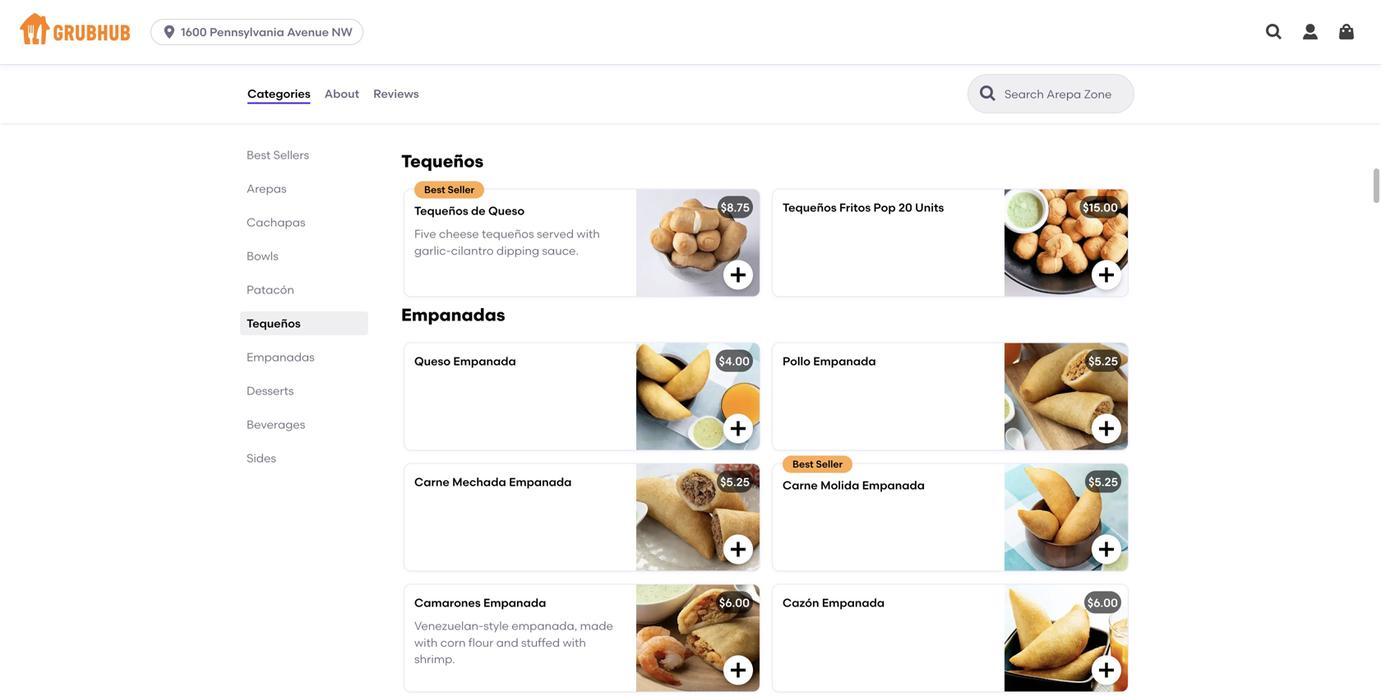 Task type: vqa. For each thing, say whether or not it's contained in the screenshot.
$5.25
yes



Task type: locate. For each thing, give the bounding box(es) containing it.
queso empanada
[[414, 354, 516, 368]]

$5.25 for pollo empanada
[[1089, 354, 1118, 368]]

viudo
[[465, 54, 498, 68]]

empanadas up queso empanada
[[401, 304, 505, 325]]

seller up molida at the bottom of the page
[[816, 458, 843, 470]]

empanada for queso empanada
[[453, 354, 516, 368]]

0 horizontal spatial empanadas
[[247, 350, 315, 364]]

svg image
[[1097, 265, 1117, 285], [729, 419, 748, 439], [1097, 419, 1117, 439], [729, 540, 748, 559], [1097, 661, 1117, 680]]

carne mechada empanada
[[414, 475, 572, 489]]

cazón empanada
[[783, 596, 885, 610]]

1 $6.00 from the left
[[719, 596, 750, 610]]

0 vertical spatial patacón
[[414, 54, 463, 68]]

1 horizontal spatial patacón
[[414, 54, 463, 68]]

0 horizontal spatial queso
[[414, 354, 451, 368]]

seller inside best seller carne molida empanada
[[816, 458, 843, 470]]

$6.00
[[719, 596, 750, 610], [1088, 596, 1118, 610]]

best inside best seller carne molida empanada
[[793, 458, 814, 470]]

patacón down bowls
[[247, 283, 294, 297]]

five cheese tequeños served with garlic-cilantro dipping sauce.
[[414, 227, 600, 258]]

five
[[414, 227, 436, 241]]

0 horizontal spatial patacón
[[247, 283, 294, 297]]

$6.00 for camarones empanada image
[[719, 596, 750, 610]]

tequeños left fritos
[[783, 200, 837, 214]]

fritos
[[840, 200, 871, 214]]

made
[[580, 619, 613, 633]]

svg image for pollo empanada
[[1097, 419, 1117, 439]]

svg image for carne mechada empanada
[[729, 540, 748, 559]]

dipping
[[497, 244, 539, 258]]

0 vertical spatial empanadas
[[401, 304, 505, 325]]

tequeños fritos pop 20 units
[[783, 200, 944, 214]]

1600 pennsylvania avenue nw button
[[151, 19, 370, 45]]

tequeños de queso image
[[636, 189, 760, 296]]

1 horizontal spatial $6.00
[[1088, 596, 1118, 610]]

1 vertical spatial empanadas
[[247, 350, 315, 364]]

flour
[[469, 636, 494, 650]]

queso
[[488, 204, 525, 218], [414, 354, 451, 368]]

0 horizontal spatial $6.00
[[719, 596, 750, 610]]

seller
[[448, 184, 475, 196], [816, 458, 843, 470]]

1 horizontal spatial best
[[424, 184, 445, 196]]

$3.00
[[719, 52, 749, 66]]

units
[[915, 200, 944, 214]]

camarones empanada
[[414, 596, 546, 610]]

tequeños up "best seller"
[[401, 151, 484, 172]]

empanada
[[453, 354, 516, 368], [813, 354, 876, 368], [509, 475, 572, 489], [862, 478, 925, 492], [484, 596, 546, 610], [822, 596, 885, 610]]

cilantro
[[451, 244, 494, 258]]

2 horizontal spatial best
[[793, 458, 814, 470]]

with up the shrimp.
[[414, 636, 438, 650]]

1 horizontal spatial seller
[[816, 458, 843, 470]]

tequeños
[[401, 151, 484, 172], [783, 200, 837, 214], [414, 204, 468, 218], [247, 317, 301, 331]]

cheese
[[439, 227, 479, 241]]

0 vertical spatial seller
[[448, 184, 475, 196]]

patacón
[[414, 54, 463, 68], [247, 283, 294, 297]]

svg image inside the 1600 pennsylvania avenue nw 'button'
[[161, 24, 178, 40]]

seller up tequeños de queso
[[448, 184, 475, 196]]

carne left mechada
[[414, 475, 450, 489]]

venezuelan-
[[414, 619, 484, 633]]

best for best seller
[[424, 184, 445, 196]]

with
[[577, 227, 600, 241], [414, 636, 438, 650], [563, 636, 586, 650]]

pennsylvania
[[210, 25, 284, 39]]

0 horizontal spatial seller
[[448, 184, 475, 196]]

1 vertical spatial best
[[424, 184, 445, 196]]

2 $6.00 from the left
[[1088, 596, 1118, 610]]

1 horizontal spatial queso
[[488, 204, 525, 218]]

venezuelan-style empanada, made with corn flour and stuffed with shrimp.
[[414, 619, 613, 667]]

bowls
[[247, 249, 279, 263]]

with up sauce.
[[577, 227, 600, 241]]

empanada inside best seller carne molida empanada
[[862, 478, 925, 492]]

with down made at the left bottom of the page
[[563, 636, 586, 650]]

with inside five cheese tequeños served with garlic-cilantro dipping sauce.
[[577, 227, 600, 241]]

0 horizontal spatial best
[[247, 148, 271, 162]]

1 vertical spatial seller
[[816, 458, 843, 470]]

1 horizontal spatial carne
[[783, 478, 818, 492]]

svg image
[[1265, 22, 1284, 42], [1301, 22, 1321, 42], [1337, 22, 1357, 42], [161, 24, 178, 40], [729, 265, 748, 285], [1097, 540, 1117, 559], [729, 661, 748, 680]]

1600
[[181, 25, 207, 39]]

tequeños fritos pop 20 units image
[[1005, 189, 1128, 296]]

empanada for camarones empanada
[[484, 596, 546, 610]]

main navigation navigation
[[0, 0, 1381, 64]]

empanadas
[[401, 304, 505, 325], [247, 350, 315, 364]]

$6.00 for cazón empanada image
[[1088, 596, 1118, 610]]

garlic-
[[414, 244, 451, 258]]

patacón left "viudo"
[[414, 54, 463, 68]]

carne inside best seller carne molida empanada
[[783, 478, 818, 492]]

reviews
[[373, 87, 419, 101]]

$15.00
[[1083, 200, 1118, 214]]

$8.75
[[721, 200, 750, 214]]

and
[[496, 636, 519, 650]]

1 vertical spatial queso
[[414, 354, 451, 368]]

pollo empanada image
[[1005, 343, 1128, 450]]

about button
[[324, 64, 360, 123]]

1 vertical spatial patacón
[[247, 283, 294, 297]]

tequeños up desserts
[[247, 317, 301, 331]]

carne
[[414, 475, 450, 489], [783, 478, 818, 492]]

empanada,
[[512, 619, 578, 633]]

0 vertical spatial best
[[247, 148, 271, 162]]

empanadas up desserts
[[247, 350, 315, 364]]

cazón empanada image
[[1005, 585, 1128, 692]]

carne left molida at the bottom of the page
[[783, 478, 818, 492]]

$5.25
[[1089, 354, 1118, 368], [720, 475, 750, 489], [1089, 475, 1118, 489]]

patacón for patacón viudo
[[414, 54, 463, 68]]

svg image for tequeños fritos pop 20 units
[[1097, 265, 1117, 285]]

2 vertical spatial best
[[793, 458, 814, 470]]

20
[[899, 200, 913, 214]]

Search Arepa Zone search field
[[1003, 86, 1129, 102]]

$4.00
[[719, 354, 750, 368]]

best
[[247, 148, 271, 162], [424, 184, 445, 196], [793, 458, 814, 470]]

pop
[[874, 200, 896, 214]]

mechada
[[452, 475, 506, 489]]



Task type: describe. For each thing, give the bounding box(es) containing it.
seller for best seller carne molida empanada
[[816, 458, 843, 470]]

best seller carne molida empanada
[[783, 458, 925, 492]]

tequeños
[[482, 227, 534, 241]]

0 horizontal spatial carne
[[414, 475, 450, 489]]

tequeños down "best seller"
[[414, 204, 468, 218]]

served
[[537, 227, 574, 241]]

de
[[471, 204, 486, 218]]

categories
[[248, 87, 311, 101]]

with for venezuelan-style empanada, made with corn flour and stuffed with shrimp.
[[414, 636, 438, 650]]

0 vertical spatial queso
[[488, 204, 525, 218]]

empanada for pollo empanada
[[813, 354, 876, 368]]

$5.25 for carne mechada empanada
[[720, 475, 750, 489]]

camarones empanada image
[[636, 585, 760, 692]]

stuffed
[[521, 636, 560, 650]]

about
[[325, 87, 359, 101]]

1600 pennsylvania avenue nw
[[181, 25, 353, 39]]

beverages
[[247, 418, 305, 432]]

best sellers
[[247, 148, 309, 162]]

pollo
[[783, 354, 811, 368]]

cazón
[[783, 596, 819, 610]]

patacón viudo
[[414, 54, 498, 68]]

cachapas
[[247, 215, 306, 229]]

shrimp.
[[414, 653, 455, 667]]

best for best sellers
[[247, 148, 271, 162]]

arepas
[[247, 182, 287, 196]]

molida
[[821, 478, 860, 492]]

empanada for cazón empanada
[[822, 596, 885, 610]]

reviews button
[[373, 64, 420, 123]]

avenue
[[287, 25, 329, 39]]

camarones
[[414, 596, 481, 610]]

best seller
[[424, 184, 475, 196]]

desserts
[[247, 384, 294, 398]]

carne molida empanada image
[[1005, 464, 1128, 571]]

svg image for queso empanada
[[729, 419, 748, 439]]

sellers
[[273, 148, 309, 162]]

tequeños de queso
[[414, 204, 525, 218]]

corn
[[441, 636, 466, 650]]

nw
[[332, 25, 353, 39]]

categories button
[[247, 64, 311, 123]]

pollo empanada
[[783, 354, 876, 368]]

carne mechada empanada image
[[636, 464, 760, 571]]

search icon image
[[979, 84, 998, 104]]

sides
[[247, 451, 276, 465]]

1 horizontal spatial empanadas
[[401, 304, 505, 325]]

queso empanada image
[[636, 343, 760, 450]]

with for five cheese tequeños served with garlic-cilantro dipping sauce.
[[577, 227, 600, 241]]

style
[[484, 619, 509, 633]]

seller for best seller
[[448, 184, 475, 196]]

svg image for cazón empanada
[[1097, 661, 1117, 680]]

patacón for patacón
[[247, 283, 294, 297]]

sauce.
[[542, 244, 579, 258]]



